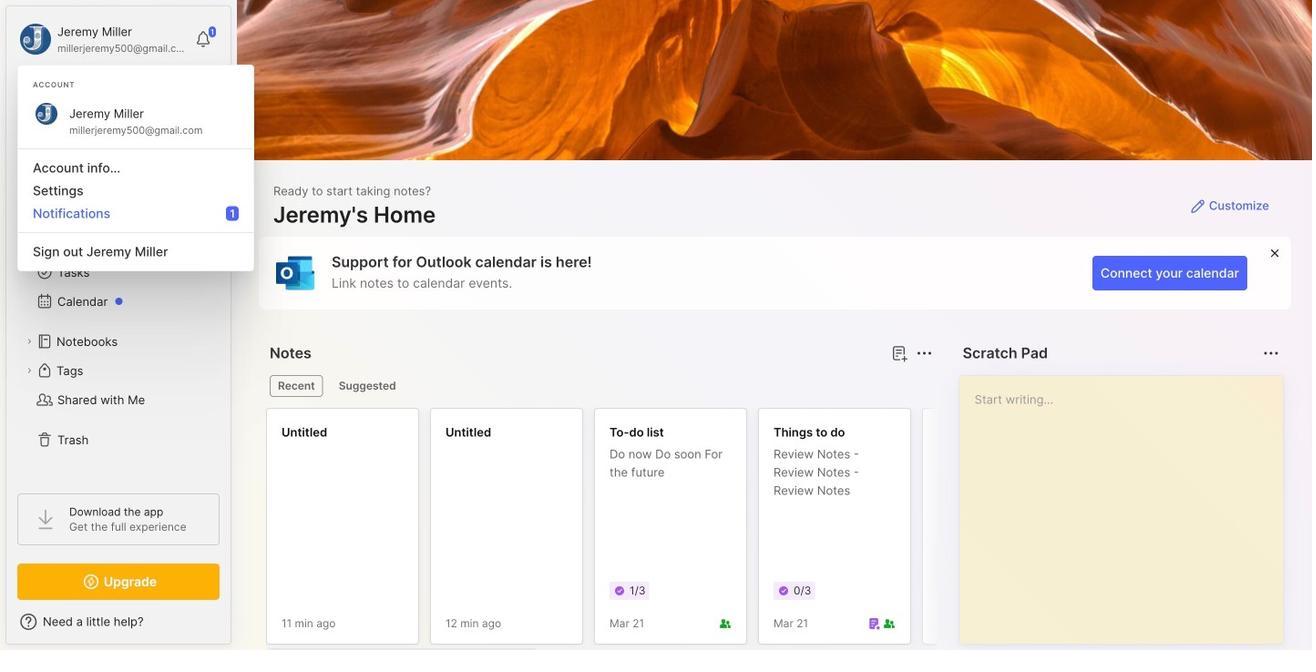 Task type: describe. For each thing, give the bounding box(es) containing it.
WHAT'S NEW field
[[6, 608, 231, 637]]

tree inside main element
[[6, 178, 231, 478]]

2 tab from the left
[[331, 376, 405, 398]]

expand notebooks image
[[24, 336, 35, 347]]

Start writing… text field
[[975, 377, 1283, 630]]

expand tags image
[[24, 366, 35, 377]]

Account field
[[17, 21, 186, 57]]



Task type: locate. For each thing, give the bounding box(es) containing it.
tab
[[270, 376, 323, 398], [331, 376, 405, 398]]

tab list
[[270, 376, 931, 398]]

dropdown list menu
[[18, 141, 253, 263]]

click to collapse image
[[230, 617, 244, 639]]

row group
[[266, 408, 1313, 651]]

none search field inside main element
[[50, 90, 196, 112]]

Search text field
[[50, 93, 196, 110]]

None search field
[[50, 90, 196, 112]]

1 horizontal spatial tab
[[331, 376, 405, 398]]

1 tab from the left
[[270, 376, 323, 398]]

tree
[[6, 178, 231, 478]]

0 horizontal spatial tab
[[270, 376, 323, 398]]

main element
[[0, 0, 237, 651]]



Task type: vqa. For each thing, say whether or not it's contained in the screenshot.
tab list
yes



